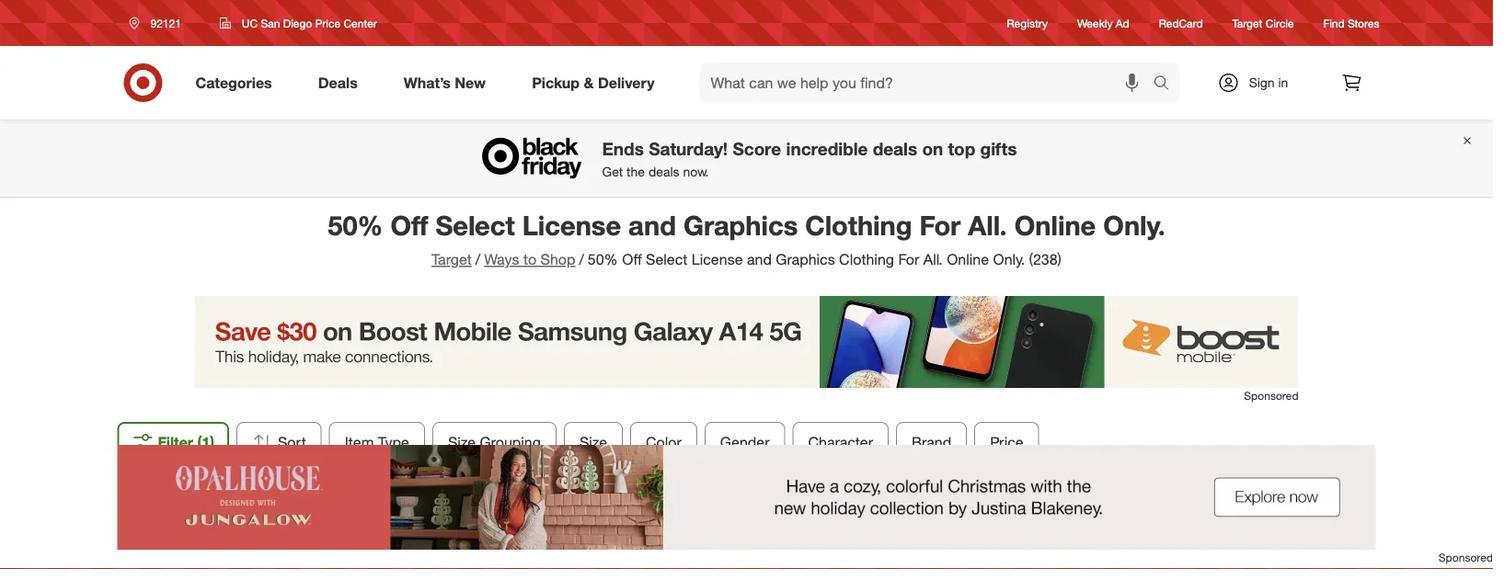 Task type: vqa. For each thing, say whether or not it's contained in the screenshot.
now.
yes



Task type: describe. For each thing, give the bounding box(es) containing it.
now.
[[683, 164, 709, 180]]

circle
[[1266, 16, 1295, 30]]

1 vertical spatial for
[[899, 251, 920, 269]]

1 / from the left
[[476, 251, 481, 269]]

pickup
[[532, 74, 580, 92]]

registry
[[1008, 16, 1048, 30]]

ends saturday! score incredible deals on top gifts get the deals now.
[[602, 138, 1018, 180]]

size grouping button
[[433, 422, 557, 463]]

0 vertical spatial graphics
[[684, 209, 798, 242]]

categories
[[196, 74, 272, 92]]

type
[[378, 434, 409, 451]]

filter (1)
[[158, 434, 214, 451]]

50% for license
[[328, 209, 383, 242]]

score
[[733, 138, 782, 159]]

50% off select license and graphics clothing for all. online only. target / ways to shop / 50% off select license and graphics clothing for all. online only. (238)
[[328, 209, 1166, 269]]

what's
[[404, 74, 451, 92]]

&
[[584, 74, 594, 92]]

all
[[314, 486, 328, 504]]

clear
[[275, 486, 310, 504]]

target circle
[[1233, 16, 1295, 30]]

redcard
[[1159, 16, 1204, 30]]

get
[[602, 164, 623, 180]]

clear all button
[[275, 485, 328, 506]]

find stores
[[1324, 16, 1380, 30]]

0 horizontal spatial deals
[[649, 164, 680, 180]]

size button
[[564, 422, 623, 463]]

price button
[[975, 422, 1040, 463]]

gifts
[[981, 138, 1018, 159]]

weekly
[[1078, 16, 1113, 30]]

ad
[[1116, 16, 1130, 30]]

clear all
[[275, 486, 328, 504]]

item type button
[[329, 422, 425, 463]]

gender button
[[705, 422, 786, 463]]

shop
[[541, 251, 576, 269]]

brand button
[[897, 422, 968, 463]]

1 vertical spatial online
[[947, 251, 990, 269]]

1 vertical spatial all.
[[924, 251, 943, 269]]

1 vertical spatial sponsored
[[1439, 551, 1494, 565]]

color button
[[631, 422, 698, 463]]

deals
[[318, 74, 358, 92]]

sort button
[[237, 422, 322, 463]]

sign
[[1250, 75, 1275, 91]]

(1)
[[197, 434, 214, 451]]

uc
[[242, 16, 258, 30]]

or
[[180, 486, 191, 502]]

0 vertical spatial select
[[436, 209, 515, 242]]

0 vertical spatial advertisement region
[[195, 296, 1299, 388]]

categories link
[[180, 63, 295, 103]]

pickup & delivery link
[[517, 63, 678, 103]]

price inside button
[[991, 434, 1024, 451]]

pickup & delivery
[[532, 74, 655, 92]]

grouping
[[480, 434, 541, 451]]

ways
[[484, 251, 520, 269]]

stores
[[1348, 16, 1380, 30]]

1 vertical spatial graphics
[[776, 251, 835, 269]]

What can we help you find? suggestions appear below search field
[[700, 63, 1158, 103]]

sign in link
[[1203, 63, 1318, 103]]

more
[[195, 486, 225, 502]]

what's new
[[404, 74, 486, 92]]

50% off or more
[[131, 486, 225, 502]]

1 vertical spatial clothing
[[840, 251, 895, 269]]

character
[[809, 434, 874, 451]]

(238)
[[1030, 251, 1062, 269]]

1 vertical spatial 50%
[[588, 251, 618, 269]]

1 horizontal spatial off
[[622, 251, 642, 269]]

target inside 50% off select license and graphics clothing for all. online only. target / ways to shop / 50% off select license and graphics clothing for all. online only. (238)
[[432, 251, 472, 269]]

top
[[948, 138, 976, 159]]

filter (1) button
[[117, 422, 229, 463]]



Task type: locate. For each thing, give the bounding box(es) containing it.
sponsored
[[1245, 389, 1299, 403], [1439, 551, 1494, 565]]

target
[[1233, 16, 1263, 30], [432, 251, 472, 269]]

1 horizontal spatial sponsored
[[1439, 551, 1494, 565]]

graphics
[[684, 209, 798, 242], [776, 251, 835, 269]]

0 vertical spatial off
[[391, 209, 428, 242]]

advertisement region
[[195, 296, 1299, 388], [0, 445, 1494, 550]]

search button
[[1145, 63, 1190, 107]]

1 horizontal spatial size
[[580, 434, 608, 451]]

0 horizontal spatial select
[[436, 209, 515, 242]]

0 horizontal spatial price
[[315, 16, 341, 30]]

1 horizontal spatial only.
[[1104, 209, 1166, 242]]

92121 button
[[117, 6, 201, 40]]

1 vertical spatial select
[[646, 251, 688, 269]]

0 horizontal spatial all.
[[924, 251, 943, 269]]

only.
[[1104, 209, 1166, 242], [994, 251, 1025, 269]]

size left color
[[580, 434, 608, 451]]

brand
[[912, 434, 952, 451]]

0 vertical spatial clothing
[[806, 209, 913, 242]]

/ right the shop
[[579, 251, 584, 269]]

1 horizontal spatial /
[[579, 251, 584, 269]]

size inside button
[[580, 434, 608, 451]]

1 vertical spatial license
[[692, 251, 743, 269]]

0 horizontal spatial /
[[476, 251, 481, 269]]

0 vertical spatial only.
[[1104, 209, 1166, 242]]

redcard link
[[1159, 15, 1204, 31]]

uc san diego price center
[[242, 16, 377, 30]]

license down now.
[[692, 251, 743, 269]]

target inside "link"
[[1233, 16, 1263, 30]]

2 size from the left
[[580, 434, 608, 451]]

1 horizontal spatial 50%
[[328, 209, 383, 242]]

1 horizontal spatial and
[[747, 251, 772, 269]]

clothing
[[806, 209, 913, 242], [840, 251, 895, 269]]

1 horizontal spatial license
[[692, 251, 743, 269]]

1 size from the left
[[448, 434, 476, 451]]

weekly ad
[[1078, 16, 1130, 30]]

0 horizontal spatial online
[[947, 251, 990, 269]]

0 vertical spatial sponsored
[[1245, 389, 1299, 403]]

license
[[523, 209, 621, 242], [692, 251, 743, 269]]

1 horizontal spatial online
[[1015, 209, 1096, 242]]

92121
[[150, 16, 181, 30]]

find
[[1324, 16, 1345, 30]]

diego
[[283, 16, 312, 30]]

color
[[646, 434, 682, 451]]

sort
[[278, 434, 306, 451]]

0 horizontal spatial sponsored
[[1245, 389, 1299, 403]]

incredible
[[787, 138, 868, 159]]

1 vertical spatial only.
[[994, 251, 1025, 269]]

0 vertical spatial 50%
[[328, 209, 383, 242]]

1 vertical spatial deals
[[649, 164, 680, 180]]

2 / from the left
[[579, 251, 584, 269]]

0 horizontal spatial target
[[432, 251, 472, 269]]

0 vertical spatial online
[[1015, 209, 1096, 242]]

price inside dropdown button
[[315, 16, 341, 30]]

1 horizontal spatial price
[[991, 434, 1024, 451]]

target left circle
[[1233, 16, 1263, 30]]

select
[[436, 209, 515, 242], [646, 251, 688, 269]]

in
[[1279, 75, 1289, 91]]

weekly ad link
[[1078, 15, 1130, 31]]

target circle link
[[1233, 15, 1295, 31]]

0 horizontal spatial only.
[[994, 251, 1025, 269]]

price right diego
[[315, 16, 341, 30]]

/ left the ways
[[476, 251, 481, 269]]

on
[[923, 138, 944, 159]]

license up the shop
[[523, 209, 621, 242]]

size left grouping
[[448, 434, 476, 451]]

0 horizontal spatial off
[[391, 209, 428, 242]]

size grouping
[[448, 434, 541, 451]]

1 vertical spatial price
[[991, 434, 1024, 451]]

50%
[[328, 209, 383, 242], [588, 251, 618, 269], [131, 486, 158, 502]]

item type
[[345, 434, 409, 451]]

0 horizontal spatial license
[[523, 209, 621, 242]]

what's new link
[[388, 63, 509, 103]]

50% off or more button
[[117, 474, 257, 515]]

the
[[627, 164, 645, 180]]

1 vertical spatial advertisement region
[[0, 445, 1494, 550]]

/
[[476, 251, 481, 269], [579, 251, 584, 269]]

0 horizontal spatial size
[[448, 434, 476, 451]]

0 vertical spatial price
[[315, 16, 341, 30]]

1 horizontal spatial deals
[[873, 138, 918, 159]]

2 vertical spatial 50%
[[131, 486, 158, 502]]

0 vertical spatial for
[[920, 209, 961, 242]]

deals right the
[[649, 164, 680, 180]]

0 vertical spatial deals
[[873, 138, 918, 159]]

target left the ways
[[432, 251, 472, 269]]

1 vertical spatial and
[[747, 251, 772, 269]]

0 horizontal spatial and
[[629, 209, 676, 242]]

center
[[344, 16, 377, 30]]

0 horizontal spatial 50%
[[131, 486, 158, 502]]

filter
[[158, 434, 193, 451]]

0 vertical spatial license
[[523, 209, 621, 242]]

registry link
[[1008, 15, 1048, 31]]

0 vertical spatial and
[[629, 209, 676, 242]]

search
[[1145, 76, 1190, 93]]

1 vertical spatial off
[[622, 251, 642, 269]]

new
[[455, 74, 486, 92]]

size inside button
[[448, 434, 476, 451]]

deals
[[873, 138, 918, 159], [649, 164, 680, 180]]

1 horizontal spatial select
[[646, 251, 688, 269]]

size for size grouping
[[448, 434, 476, 451]]

ends
[[602, 138, 644, 159]]

ways to shop link
[[484, 251, 576, 269]]

1 horizontal spatial target
[[1233, 16, 1263, 30]]

50% for more
[[131, 486, 158, 502]]

price right brand
[[991, 434, 1024, 451]]

find stores link
[[1324, 15, 1380, 31]]

all.
[[969, 209, 1008, 242], [924, 251, 943, 269]]

gender
[[721, 434, 770, 451]]

and
[[629, 209, 676, 242], [747, 251, 772, 269]]

deals left on
[[873, 138, 918, 159]]

1 horizontal spatial all.
[[969, 209, 1008, 242]]

off
[[161, 486, 176, 502]]

deals link
[[303, 63, 381, 103]]

off
[[391, 209, 428, 242], [622, 251, 642, 269]]

uc san diego price center button
[[208, 6, 389, 40]]

50% inside 50% off or more button
[[131, 486, 158, 502]]

sign in
[[1250, 75, 1289, 91]]

2 horizontal spatial 50%
[[588, 251, 618, 269]]

0 vertical spatial all.
[[969, 209, 1008, 242]]

size for size
[[580, 434, 608, 451]]

1 vertical spatial target
[[432, 251, 472, 269]]

delivery
[[598, 74, 655, 92]]

to
[[524, 251, 537, 269]]

item
[[345, 434, 374, 451]]

online up the (238)
[[1015, 209, 1096, 242]]

online left the (238)
[[947, 251, 990, 269]]

san
[[261, 16, 280, 30]]

saturday!
[[649, 138, 728, 159]]

price
[[315, 16, 341, 30], [991, 434, 1024, 451]]

character button
[[793, 422, 889, 463]]

0 vertical spatial target
[[1233, 16, 1263, 30]]

target link
[[432, 251, 472, 269]]

online
[[1015, 209, 1096, 242], [947, 251, 990, 269]]



